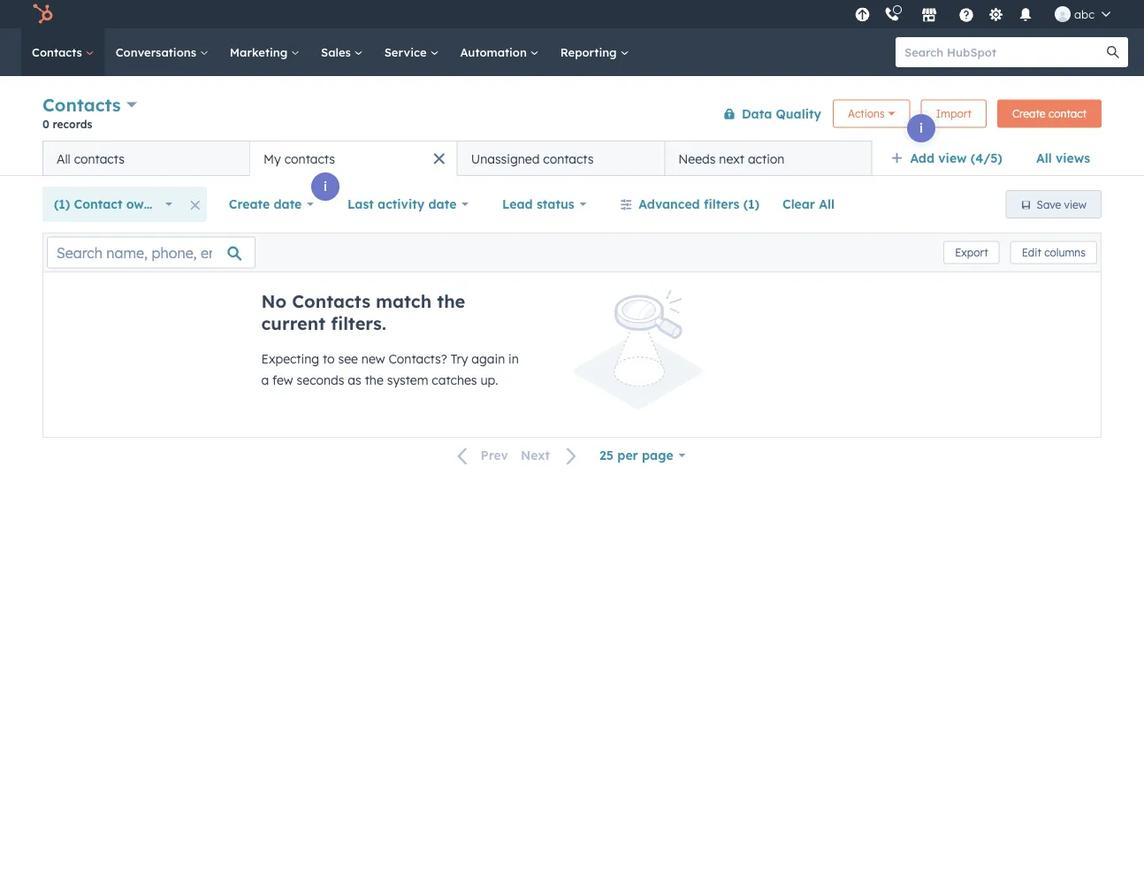Task type: vqa. For each thing, say whether or not it's contained in the screenshot.
(171)
no



Task type: describe. For each thing, give the bounding box(es) containing it.
(1) inside popup button
[[54, 196, 70, 212]]

clear all
[[783, 196, 835, 212]]

no
[[261, 290, 287, 312]]

clear
[[783, 196, 816, 212]]

action
[[748, 151, 785, 166]]

i for the right i 'button'
[[920, 120, 924, 136]]

calling icon image
[[885, 7, 901, 23]]

filters.
[[331, 312, 386, 334]]

columns
[[1045, 246, 1086, 259]]

view for save
[[1065, 198, 1087, 211]]

filters
[[704, 196, 740, 212]]

settings link
[[986, 5, 1008, 23]]

actions
[[848, 107, 885, 120]]

records
[[53, 117, 92, 130]]

needs next action
[[679, 151, 785, 166]]

last activity date
[[348, 196, 457, 212]]

a
[[261, 372, 269, 388]]

few
[[273, 372, 293, 388]]

next
[[720, 151, 745, 166]]

up.
[[481, 372, 499, 388]]

contacts inside no contacts match the current filters.
[[292, 290, 371, 312]]

reporting link
[[550, 28, 640, 76]]

unassigned
[[471, 151, 540, 166]]

0 vertical spatial contacts
[[32, 45, 86, 59]]

(4/5)
[[971, 150, 1003, 166]]

create date
[[229, 196, 302, 212]]

abc
[[1075, 7, 1095, 21]]

data
[[742, 106, 773, 121]]

match
[[376, 290, 432, 312]]

marketplaces image
[[922, 8, 938, 24]]

advanced filters (1)
[[639, 196, 760, 212]]

0 horizontal spatial i button
[[311, 173, 340, 201]]

per
[[618, 448, 638, 463]]

settings image
[[989, 8, 1005, 23]]

import button
[[922, 100, 987, 128]]

my contacts button
[[250, 141, 458, 176]]

0 records
[[42, 117, 92, 130]]

expecting
[[261, 351, 319, 367]]

contacts banner
[[42, 91, 1102, 141]]

quality
[[776, 106, 822, 121]]

edit columns
[[1022, 246, 1086, 259]]

marketing link
[[219, 28, 311, 76]]

current
[[261, 312, 326, 334]]

lead status
[[503, 196, 575, 212]]

new
[[362, 351, 385, 367]]

try
[[451, 351, 468, 367]]

all for all contacts
[[57, 151, 71, 166]]

conversations
[[116, 45, 200, 59]]

help button
[[952, 0, 982, 28]]

all for all views
[[1037, 150, 1053, 166]]

notifications button
[[1011, 0, 1041, 28]]

automation
[[460, 45, 531, 59]]

next button
[[515, 444, 588, 468]]

save view
[[1037, 198, 1087, 211]]

save view button
[[1006, 190, 1102, 219]]

in
[[509, 351, 519, 367]]

add
[[911, 150, 935, 166]]

2 date from the left
[[429, 196, 457, 212]]

search button
[[1099, 37, 1129, 67]]

my contacts
[[264, 151, 335, 166]]

search image
[[1108, 46, 1120, 58]]

sales
[[321, 45, 354, 59]]

needs
[[679, 151, 716, 166]]

import
[[937, 107, 972, 120]]

help image
[[959, 8, 975, 24]]

contacts button
[[42, 92, 137, 118]]

reporting
[[561, 45, 621, 59]]

(1) inside button
[[744, 196, 760, 212]]

service
[[385, 45, 430, 59]]

no contacts match the current filters.
[[261, 290, 466, 334]]

1 date from the left
[[274, 196, 302, 212]]

conversations link
[[105, 28, 219, 76]]

actions button
[[833, 100, 911, 128]]

again
[[472, 351, 505, 367]]

edit columns button
[[1011, 241, 1098, 264]]

advanced
[[639, 196, 700, 212]]

seconds
[[297, 372, 345, 388]]

Search name, phone, email addresses, or company search field
[[47, 237, 256, 268]]

create contact
[[1013, 107, 1087, 120]]

hubspot link
[[21, 4, 66, 25]]



Task type: locate. For each thing, give the bounding box(es) containing it.
1 (1) from the left
[[54, 196, 70, 212]]

create contact button
[[998, 100, 1102, 128]]

notifications image
[[1018, 8, 1034, 24]]

contacts
[[74, 151, 125, 166], [285, 151, 335, 166], [543, 151, 594, 166]]

1 contacts from the left
[[74, 151, 125, 166]]

1 horizontal spatial the
[[437, 290, 466, 312]]

all down 0 records
[[57, 151, 71, 166]]

0 vertical spatial i button
[[908, 114, 936, 142]]

0 horizontal spatial (1)
[[54, 196, 70, 212]]

data quality
[[742, 106, 822, 121]]

contacts inside popup button
[[42, 94, 121, 116]]

(1) contact owner button
[[42, 187, 184, 222]]

edit
[[1022, 246, 1042, 259]]

contacts for my contacts
[[285, 151, 335, 166]]

prev button
[[447, 444, 515, 468]]

0 horizontal spatial create
[[229, 196, 270, 212]]

view right save at right top
[[1065, 198, 1087, 211]]

contacts?
[[389, 351, 447, 367]]

all right clear at the top right of page
[[819, 196, 835, 212]]

date down my contacts on the left top of the page
[[274, 196, 302, 212]]

1 horizontal spatial view
[[1065, 198, 1087, 211]]

marketplaces button
[[911, 0, 948, 28]]

2 vertical spatial contacts
[[292, 290, 371, 312]]

25
[[600, 448, 614, 463]]

save
[[1037, 198, 1062, 211]]

all left views
[[1037, 150, 1053, 166]]

0 vertical spatial the
[[437, 290, 466, 312]]

create down my
[[229, 196, 270, 212]]

(1)
[[54, 196, 70, 212], [744, 196, 760, 212]]

1 horizontal spatial (1)
[[744, 196, 760, 212]]

1 vertical spatial i button
[[311, 173, 340, 201]]

expecting to see new contacts? try again in a few seconds as the system catches up.
[[261, 351, 519, 388]]

the inside the expecting to see new contacts? try again in a few seconds as the system catches up.
[[365, 372, 384, 388]]

abc button
[[1045, 0, 1122, 28]]

sales link
[[311, 28, 374, 76]]

1 horizontal spatial i button
[[908, 114, 936, 142]]

date right the activity
[[429, 196, 457, 212]]

the right as
[[365, 372, 384, 388]]

contacts down hubspot link
[[32, 45, 86, 59]]

0 horizontal spatial view
[[939, 150, 967, 166]]

to
[[323, 351, 335, 367]]

next
[[521, 448, 550, 463]]

activity
[[378, 196, 425, 212]]

export
[[956, 246, 989, 259]]

date
[[274, 196, 302, 212], [429, 196, 457, 212]]

view inside popup button
[[939, 150, 967, 166]]

contacts inside button
[[285, 151, 335, 166]]

as
[[348, 372, 362, 388]]

data quality button
[[712, 96, 823, 131]]

1 horizontal spatial all
[[819, 196, 835, 212]]

1 horizontal spatial contacts
[[285, 151, 335, 166]]

abc menu
[[850, 0, 1124, 28]]

contacts up records
[[42, 94, 121, 116]]

needs next action button
[[665, 141, 873, 176]]

0 horizontal spatial the
[[365, 372, 384, 388]]

catches
[[432, 372, 477, 388]]

the right match
[[437, 290, 466, 312]]

1 horizontal spatial create
[[1013, 107, 1046, 120]]

create
[[1013, 107, 1046, 120], [229, 196, 270, 212]]

contacts
[[32, 45, 86, 59], [42, 94, 121, 116], [292, 290, 371, 312]]

0 vertical spatial view
[[939, 150, 967, 166]]

contact
[[1049, 107, 1087, 120]]

upgrade link
[[852, 5, 874, 23]]

0 horizontal spatial all
[[57, 151, 71, 166]]

view for add
[[939, 150, 967, 166]]

create left contact
[[1013, 107, 1046, 120]]

all inside button
[[819, 196, 835, 212]]

(1) left contact
[[54, 196, 70, 212]]

1 vertical spatial view
[[1065, 198, 1087, 211]]

3 contacts from the left
[[543, 151, 594, 166]]

hubspot image
[[32, 4, 53, 25]]

2 horizontal spatial all
[[1037, 150, 1053, 166]]

i
[[920, 120, 924, 136], [324, 179, 327, 194]]

gary orlando image
[[1055, 6, 1071, 22]]

0 horizontal spatial date
[[274, 196, 302, 212]]

create for create date
[[229, 196, 270, 212]]

0 horizontal spatial contacts
[[74, 151, 125, 166]]

contact
[[74, 196, 122, 212]]

1 horizontal spatial date
[[429, 196, 457, 212]]

0 horizontal spatial i
[[324, 179, 327, 194]]

export button
[[944, 241, 1000, 264]]

contacts down contacts banner
[[543, 151, 594, 166]]

25 per page button
[[588, 438, 698, 473]]

system
[[387, 372, 429, 388]]

last
[[348, 196, 374, 212]]

i button
[[908, 114, 936, 142], [311, 173, 340, 201]]

create inside popup button
[[229, 196, 270, 212]]

0 vertical spatial i
[[920, 120, 924, 136]]

view right add
[[939, 150, 967, 166]]

1 vertical spatial i
[[324, 179, 327, 194]]

my
[[264, 151, 281, 166]]

2 (1) from the left
[[744, 196, 760, 212]]

1 vertical spatial the
[[365, 372, 384, 388]]

view inside button
[[1065, 198, 1087, 211]]

0
[[42, 117, 49, 130]]

add view (4/5) button
[[880, 141, 1025, 176]]

contacts link
[[21, 28, 105, 76]]

i button down my contacts on the left top of the page
[[311, 173, 340, 201]]

1 horizontal spatial i
[[920, 120, 924, 136]]

lead
[[503, 196, 533, 212]]

lead status button
[[491, 187, 598, 222]]

i down my contacts on the left top of the page
[[324, 179, 327, 194]]

the
[[437, 290, 466, 312], [365, 372, 384, 388]]

i button up add
[[908, 114, 936, 142]]

all views
[[1037, 150, 1091, 166]]

all contacts
[[57, 151, 125, 166]]

0 vertical spatial create
[[1013, 107, 1046, 120]]

contacts right no
[[292, 290, 371, 312]]

unassigned contacts button
[[458, 141, 665, 176]]

prev
[[481, 448, 509, 463]]

upgrade image
[[855, 8, 871, 23]]

marketing
[[230, 45, 291, 59]]

the inside no contacts match the current filters.
[[437, 290, 466, 312]]

clear all button
[[771, 187, 847, 222]]

i for i 'button' to the left
[[324, 179, 327, 194]]

pagination navigation
[[447, 444, 588, 468]]

1 vertical spatial create
[[229, 196, 270, 212]]

calling icon button
[[878, 2, 908, 26]]

create inside button
[[1013, 107, 1046, 120]]

status
[[537, 196, 575, 212]]

Search HubSpot search field
[[896, 37, 1113, 67]]

advanced filters (1) button
[[609, 187, 771, 222]]

contacts for unassigned contacts
[[543, 151, 594, 166]]

service link
[[374, 28, 450, 76]]

all inside button
[[57, 151, 71, 166]]

create date button
[[217, 187, 326, 222]]

1 vertical spatial contacts
[[42, 94, 121, 116]]

2 horizontal spatial contacts
[[543, 151, 594, 166]]

create for create contact
[[1013, 107, 1046, 120]]

contacts right my
[[285, 151, 335, 166]]

i up add
[[920, 120, 924, 136]]

add view (4/5)
[[911, 150, 1003, 166]]

(1) right filters
[[744, 196, 760, 212]]

25 per page
[[600, 448, 674, 463]]

all views link
[[1025, 141, 1102, 176]]

last activity date button
[[336, 187, 480, 222]]

unassigned contacts
[[471, 151, 594, 166]]

automation link
[[450, 28, 550, 76]]

contacts for all contacts
[[74, 151, 125, 166]]

page
[[642, 448, 674, 463]]

contacts down records
[[74, 151, 125, 166]]

2 contacts from the left
[[285, 151, 335, 166]]



